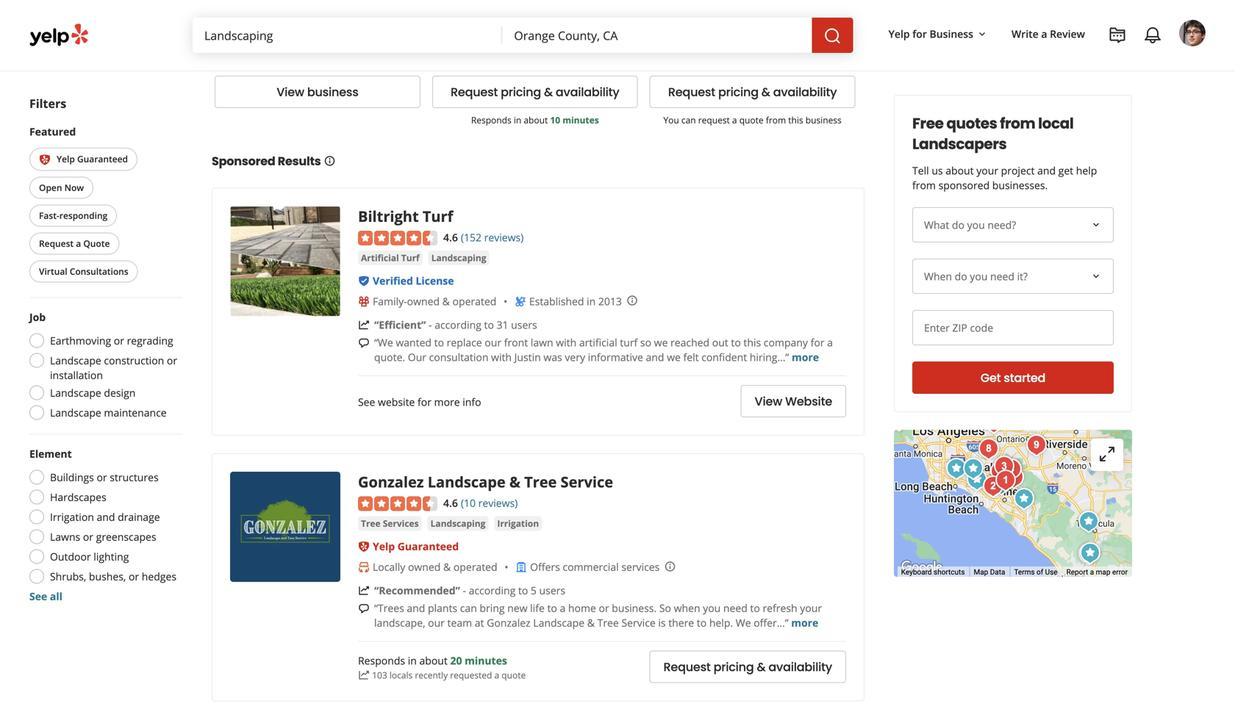 Task type: vqa. For each thing, say whether or not it's contained in the screenshot.
Lawns
yes



Task type: locate. For each thing, give the bounding box(es) containing it.
offers commercial services
[[530, 561, 660, 575]]

to
[[484, 318, 494, 332], [434, 336, 444, 350], [731, 336, 741, 350], [518, 584, 528, 598], [548, 602, 557, 616], [751, 602, 760, 616], [697, 616, 707, 630]]

tree up irrigation button
[[524, 472, 557, 492]]

pricing up responds in about 10 minutes
[[501, 84, 541, 100]]

company
[[764, 336, 808, 350]]

2 vertical spatial for
[[418, 395, 432, 409]]

our inside "trees and plants can bring new life to a home or business. so when you need to refresh your landscape, our team at gonzalez landscape & tree service is there to help. we offer…"
[[428, 616, 445, 630]]

website
[[786, 393, 833, 410]]

landscaping down (10
[[431, 518, 486, 530]]

1 horizontal spatial with
[[556, 336, 577, 350]]

according up the replace
[[435, 318, 482, 332]]

our down plants
[[428, 616, 445, 630]]

business inside view business link
[[307, 84, 359, 100]]

1 vertical spatial 4.6
[[443, 230, 458, 244]]

about inside "tell us about your project and get help from sponsored businesses."
[[946, 164, 974, 178]]

regrading
[[127, 334, 173, 348]]

informative
[[588, 350, 643, 364]]

1 vertical spatial artificial
[[361, 252, 399, 264]]

sponsored
[[212, 153, 275, 169]]

or down the regrading
[[167, 354, 177, 368]]

1 horizontal spatial our
[[485, 336, 502, 350]]

reviews) right (44
[[770, 15, 809, 29]]

tree left services
[[361, 518, 381, 530]]

service
[[561, 472, 613, 492], [622, 616, 656, 630]]

reviews)
[[335, 15, 374, 29], [558, 15, 598, 29], [770, 15, 809, 29], [484, 230, 524, 244], [479, 496, 518, 510]]

yelp
[[889, 27, 910, 41], [57, 153, 75, 165], [373, 540, 395, 554]]

iconyelpguaranteedbadgesmall image
[[358, 541, 370, 553], [358, 541, 370, 553]]

locals
[[390, 670, 413, 682]]

2 horizontal spatial verified
[[447, 39, 482, 51]]

quotes
[[947, 113, 998, 134]]

& down offer…"
[[757, 659, 766, 676]]

notifications image
[[1144, 26, 1162, 44]]

pricing for 4.8
[[719, 84, 759, 100]]

2 16 speech v2 image from the top
[[358, 603, 370, 615]]

1 vertical spatial landscaping link
[[428, 517, 489, 532]]

more down refresh
[[792, 616, 819, 630]]

now
[[64, 182, 84, 194]]

and
[[1038, 164, 1056, 178], [646, 350, 664, 364], [97, 510, 115, 524], [407, 602, 425, 616]]

home
[[568, 602, 596, 616]]

landscaping button down (10
[[428, 517, 489, 532]]

with up very
[[556, 336, 577, 350]]

a inside "we wanted to replace our front lawn with artificial turf so we reached out to this company for a quote. our consultation with justin was very informative and we felt confident hiring…"
[[828, 336, 833, 350]]

2 horizontal spatial tree
[[598, 616, 619, 630]]

landscape design
[[50, 386, 136, 400]]

16 family owned v2 image
[[358, 296, 370, 308]]

0 vertical spatial (152
[[535, 15, 556, 29]]

landscaping inside masonry/concrete, landscaping
[[215, 52, 266, 64]]

2 vertical spatial about
[[420, 654, 448, 668]]

1 horizontal spatial turf
[[423, 206, 453, 226]]

review
[[1050, 27, 1086, 41]]

responds in about 10 minutes
[[471, 114, 599, 126]]

1 vertical spatial view
[[755, 393, 783, 410]]

can inside "trees and plants can bring new life to a home or business. so when you need to refresh your landscape, our team at gonzalez landscape & tree service is there to help. we offer…"
[[460, 602, 477, 616]]

with down front
[[491, 350, 512, 364]]

responds up 103
[[358, 654, 405, 668]]

1 horizontal spatial gonzalez
[[487, 616, 531, 630]]

- up team
[[463, 584, 466, 598]]

0 vertical spatial we
[[654, 336, 668, 350]]

0 horizontal spatial guaranteed
[[77, 153, 128, 165]]

landscape down installation
[[50, 386, 101, 400]]

0 vertical spatial landscaping button
[[429, 251, 489, 266]]

landscaping button
[[429, 251, 489, 266], [428, 517, 489, 532]]

1 horizontal spatial can
[[682, 114, 696, 126]]

buildings
[[50, 471, 94, 485]]

& up "efficient" - according to 31 users
[[443, 295, 450, 309]]

1 vertical spatial 16 speech v2 image
[[358, 603, 370, 615]]

1 vertical spatial tree
[[361, 518, 381, 530]]

1 horizontal spatial verified
[[373, 274, 413, 288]]

in left the 2013
[[587, 295, 596, 309]]

we right so
[[654, 336, 668, 350]]

0 horizontal spatial in
[[408, 654, 417, 668]]

and inside "we wanted to replace our front lawn with artificial turf so we reached out to this company for a quote. our consultation with justin was very informative and we felt confident hiring…"
[[646, 350, 664, 364]]

see left all
[[29, 590, 47, 604]]

our
[[408, 350, 427, 364]]

operated for turf
[[453, 295, 497, 309]]

biltright turf link
[[358, 206, 453, 226]]

more link down company on the right top
[[792, 350, 819, 364]]

irrigation for irrigation
[[497, 518, 539, 530]]

or left hedges on the bottom left
[[129, 570, 139, 584]]

owned for turf
[[407, 295, 440, 309]]

0 horizontal spatial can
[[460, 602, 477, 616]]

1 vertical spatial see
[[29, 590, 47, 604]]

from left local
[[1000, 113, 1036, 134]]

4.6 link left (152 reviews) link
[[443, 229, 458, 245]]

free
[[913, 113, 944, 134]]

1 horizontal spatial yelp
[[373, 540, 395, 554]]

2 vertical spatial 4.6
[[443, 496, 458, 510]]

0 vertical spatial your
[[977, 164, 999, 178]]

1 horizontal spatial license
[[416, 274, 454, 288]]

more link for gonzalez landscape & tree service
[[792, 616, 819, 630]]

verified
[[229, 39, 264, 51], [447, 39, 482, 51], [373, 274, 413, 288]]

request pricing & availability button
[[432, 76, 638, 108], [650, 76, 856, 108], [650, 651, 847, 684]]

What do you need? field
[[913, 207, 1114, 243]]

2 option group from the top
[[25, 447, 182, 604]]

&
[[544, 84, 553, 100], [762, 84, 771, 100], [443, 295, 450, 309], [510, 472, 521, 492], [443, 561, 451, 575], [587, 616, 595, 630], [757, 659, 766, 676]]

0 horizontal spatial (152
[[461, 230, 482, 244]]

about up recently
[[420, 654, 448, 668]]

about up sponsored
[[946, 164, 974, 178]]

2 vertical spatial 4.6 star rating image
[[358, 497, 438, 512]]

landscape down landscape design on the left bottom of page
[[50, 406, 101, 420]]

turf
[[423, 206, 453, 226], [401, 252, 420, 264]]

a left quote
[[76, 237, 81, 250]]

16 trending v2 image
[[358, 585, 370, 597]]

gonzalez down the new
[[487, 616, 531, 630]]

1 vertical spatial landscaping button
[[428, 517, 489, 532]]

2 horizontal spatial about
[[946, 164, 974, 178]]

license
[[266, 39, 299, 51], [484, 39, 517, 51], [416, 274, 454, 288]]

license left turf,
[[484, 39, 517, 51]]

need left it?
[[991, 270, 1015, 284]]

reviews) down the gonzalez landscape & tree service
[[479, 496, 518, 510]]

& up (10 reviews) link
[[510, 472, 521, 492]]

availability up 'you can request a quote from this business'
[[774, 84, 837, 100]]

0 vertical spatial -
[[429, 318, 432, 332]]

you up help.
[[703, 602, 721, 616]]

and inside "trees and plants can bring new life to a home or business. so when you need to refresh your landscape, our team at gonzalez landscape & tree service is there to help. we offer…"
[[407, 602, 425, 616]]

0 horizontal spatial verified
[[229, 39, 264, 51]]

1 vertical spatial responds
[[358, 654, 405, 668]]

2 16 trending v2 image from the top
[[358, 670, 370, 682]]

0 horizontal spatial minutes
[[465, 654, 507, 668]]

gonzalez landscape & tree service link
[[358, 472, 613, 492]]

owned up "recommended"
[[408, 561, 441, 575]]

request pricing & availability for 4.6
[[451, 84, 620, 100]]

do
[[952, 218, 965, 232], [955, 270, 968, 284]]

1 vertical spatial service
[[622, 616, 656, 630]]

1 horizontal spatial see
[[358, 395, 375, 409]]

0 horizontal spatial about
[[420, 654, 448, 668]]

& up "recommended" - according to 5 users
[[443, 561, 451, 575]]

operated up "efficient" - according to 31 users
[[453, 295, 497, 309]]

view business
[[277, 84, 359, 100]]

0 vertical spatial see
[[358, 395, 375, 409]]

0 horizontal spatial view
[[277, 84, 304, 100]]

1 vertical spatial operated
[[454, 561, 498, 575]]

1 horizontal spatial service
[[622, 616, 656, 630]]

all
[[50, 590, 62, 604]]

0 horizontal spatial irrigation
[[50, 510, 94, 524]]

landscape inside landscape construction or installation
[[50, 354, 101, 368]]

landscaping down (152 reviews)
[[432, 252, 487, 264]]

2 more link from the top
[[792, 616, 819, 630]]

0 vertical spatial landscaping link
[[429, 251, 489, 266]]

0 horizontal spatial need
[[724, 602, 748, 616]]

license up family-owned & operated
[[416, 274, 454, 288]]

need inside "trees and plants can bring new life to a home or business. so when you need to refresh your landscape, our team at gonzalez landscape & tree service is there to help. we offer…"
[[724, 602, 748, 616]]

your right refresh
[[800, 602, 822, 616]]

2 4.6 link from the top
[[443, 495, 458, 511]]

turf inside button
[[401, 252, 420, 264]]

open now button
[[29, 177, 93, 199]]

fast-
[[39, 210, 59, 222]]

team
[[448, 616, 472, 630]]

1 4.6 link from the top
[[443, 229, 458, 245]]

biltright turf
[[358, 206, 453, 226]]

103 locals recently requested a quote
[[372, 670, 526, 682]]

1 horizontal spatial in
[[514, 114, 522, 126]]

1 horizontal spatial users
[[540, 584, 566, 598]]

yelp left business
[[889, 27, 910, 41]]

None field
[[204, 27, 491, 43], [514, 27, 801, 43]]

lighting
[[94, 550, 129, 564]]

lawns or greenscapes
[[50, 530, 156, 544]]

quote
[[740, 114, 764, 126], [502, 670, 526, 682]]

& up 10
[[544, 84, 553, 100]]

"we wanted to replace our front lawn with artificial turf so we reached out to this company for a quote. our consultation with justin was very informative and we felt confident hiring…"
[[374, 336, 833, 364]]

when
[[674, 602, 701, 616]]

you left need?
[[968, 218, 985, 232]]

0 horizontal spatial quote
[[502, 670, 526, 682]]

0 horizontal spatial see
[[29, 590, 47, 604]]

& down home
[[587, 616, 595, 630]]

0 horizontal spatial tree
[[361, 518, 381, 530]]

owned for landscape
[[408, 561, 441, 575]]

1 vertical spatial this
[[744, 336, 761, 350]]

and down "recommended"
[[407, 602, 425, 616]]

you inside "trees and plants can bring new life to a home or business. so when you need to refresh your landscape, our team at gonzalez landscape & tree service is there to help. we offer…"
[[703, 602, 721, 616]]

minutes up requested
[[465, 654, 507, 668]]

this
[[789, 114, 804, 126], [744, 336, 761, 350]]

landscaping link for landscape
[[428, 517, 489, 532]]

1 16 speech v2 image from the top
[[358, 337, 370, 349]]

pricing up 'you can request a quote from this business'
[[719, 84, 759, 100]]

zip
[[953, 321, 968, 335]]

users for landscape
[[540, 584, 566, 598]]

for left business
[[913, 27, 927, 41]]

artificial for artificial turf, landscaping
[[526, 39, 559, 51]]

5
[[531, 584, 537, 598]]

1 vertical spatial can
[[460, 602, 477, 616]]

0 vertical spatial with
[[556, 336, 577, 350]]

0 horizontal spatial this
[[744, 336, 761, 350]]

more link for biltright turf
[[792, 350, 819, 364]]

4.6 for landscape
[[443, 496, 458, 510]]

1 none field from the left
[[204, 27, 491, 43]]

we left felt
[[667, 350, 681, 364]]

0 vertical spatial artificial
[[526, 39, 559, 51]]

2 vertical spatial tree
[[598, 616, 619, 630]]

0 vertical spatial business
[[307, 84, 359, 100]]

so
[[660, 602, 671, 616]]

responds
[[471, 114, 512, 126], [358, 654, 405, 668]]

request up responds in about 10 minutes
[[451, 84, 498, 100]]

project
[[1001, 164, 1035, 178]]

guaranteed
[[77, 153, 128, 165], [398, 540, 459, 554]]

0 vertical spatial tree
[[524, 472, 557, 492]]

artificial inside artificial turf button
[[361, 252, 399, 264]]

minutes right 10
[[563, 114, 599, 126]]

0 vertical spatial operated
[[453, 295, 497, 309]]

0 horizontal spatial -
[[429, 318, 432, 332]]

more link
[[792, 350, 819, 364], [792, 616, 819, 630]]

view inside "link"
[[755, 393, 783, 410]]

virtual
[[39, 265, 67, 278]]

16 speech v2 image
[[358, 337, 370, 349], [358, 603, 370, 615]]

artificial up 16 verified v2 image
[[361, 252, 399, 264]]

2013
[[599, 295, 622, 309]]

operated up "recommended" - according to 5 users
[[454, 561, 498, 575]]

or up outdoor lighting at the left bottom of the page
[[83, 530, 93, 544]]

landscaping down 16 verified v2 icon
[[215, 52, 266, 64]]

verified for 16 verified v2 icon
[[229, 39, 264, 51]]

see left website
[[358, 395, 375, 409]]

a right company on the right top
[[828, 336, 833, 350]]

license for verified license button associated with 16 verified v2 image
[[416, 274, 454, 288]]

a inside write a review 'link'
[[1042, 27, 1048, 41]]

request pricing & availability button for 4.8
[[650, 76, 856, 108]]

16 speech v2 image left "we
[[358, 337, 370, 349]]

none field near
[[514, 27, 801, 43]]

1 vertical spatial 4.6 link
[[443, 495, 458, 511]]

our inside "we wanted to replace our front lawn with artificial turf so we reached out to this company for a quote. our consultation with justin was very informative and we felt confident hiring…"
[[485, 336, 502, 350]]

info icon image
[[627, 295, 638, 307], [627, 295, 638, 307], [664, 561, 676, 573], [664, 561, 676, 573]]

  text field
[[913, 310, 1114, 346]]

availability for (44 reviews)
[[774, 84, 837, 100]]

0 horizontal spatial our
[[428, 616, 445, 630]]

refresh
[[763, 602, 798, 616]]

yelp inside featured group
[[57, 153, 75, 165]]

0 horizontal spatial turf
[[401, 252, 420, 264]]

irrigation for irrigation and drainage
[[50, 510, 94, 524]]

irrigation down (10 reviews)
[[497, 518, 539, 530]]

1 vertical spatial we
[[667, 350, 681, 364]]

to left 5
[[518, 584, 528, 598]]

landscaping link
[[429, 251, 489, 266], [428, 517, 489, 532]]

more for landscape
[[792, 616, 819, 630]]

your up sponsored
[[977, 164, 999, 178]]

5 star rating image
[[215, 16, 294, 31]]

request up virtual
[[39, 237, 74, 250]]

1 more link from the top
[[792, 350, 819, 364]]

tree services button
[[358, 517, 422, 532]]

do right what
[[952, 218, 965, 232]]

2 none field from the left
[[514, 27, 801, 43]]

16 speech v2 image for gonzalez
[[358, 603, 370, 615]]

see for see website for more info
[[358, 395, 375, 409]]

about left 10
[[524, 114, 548, 126]]

0 vertical spatial turf
[[423, 206, 453, 226]]

1 vertical spatial 16 trending v2 image
[[358, 670, 370, 682]]

you can request a quote from this business
[[664, 114, 842, 126]]

0 vertical spatial for
[[913, 27, 927, 41]]

and down so
[[646, 350, 664, 364]]

users right 5
[[540, 584, 566, 598]]

artificial for artificial turf
[[361, 252, 399, 264]]

tell
[[913, 164, 929, 178]]

0 horizontal spatial users
[[511, 318, 537, 332]]

- down family-owned & operated
[[429, 318, 432, 332]]

16 trending v2 image down 16 family owned v2 image
[[358, 319, 370, 331]]

2 vertical spatial you
[[703, 602, 721, 616]]

request pricing & availability down we
[[664, 659, 833, 676]]

landscaping button for landscape
[[428, 517, 489, 532]]

0 vertical spatial in
[[514, 114, 522, 126]]

license inside button
[[266, 39, 299, 51]]

a left home
[[560, 602, 566, 616]]

tree down business.
[[598, 616, 619, 630]]

0 vertical spatial this
[[789, 114, 804, 126]]

16 trending v2 image
[[358, 319, 370, 331], [358, 670, 370, 682]]

0 vertical spatial owned
[[407, 295, 440, 309]]

1 vertical spatial you
[[970, 270, 988, 284]]

quote right request
[[740, 114, 764, 126]]

projects image
[[1109, 26, 1127, 44]]

16 locally owned v2 image
[[358, 562, 370, 574]]

1 horizontal spatial about
[[524, 114, 548, 126]]

0 vertical spatial yelp
[[889, 27, 910, 41]]

owned up the "efficient" on the left top of the page
[[407, 295, 440, 309]]

quote right requested
[[502, 670, 526, 682]]

or inside "trees and plants can bring new life to a home or business. so when you need to refresh your landscape, our team at gonzalez landscape & tree service is there to help. we offer…"
[[599, 602, 609, 616]]

4.6 (152 reviews)
[[518, 15, 598, 29]]

1 vertical spatial turf
[[401, 252, 420, 264]]

yelp guaranteed
[[57, 153, 128, 165], [373, 540, 459, 554]]

irrigation inside irrigation button
[[497, 518, 539, 530]]

a right requested
[[495, 670, 500, 682]]

& up 'you can request a quote from this business'
[[762, 84, 771, 100]]

see website for more info
[[358, 395, 481, 409]]

more
[[792, 350, 819, 364], [434, 395, 460, 409], [792, 616, 819, 630]]

availability for (152 reviews)
[[556, 84, 620, 100]]

1 vertical spatial option group
[[25, 447, 182, 604]]

yelp inside button
[[889, 27, 910, 41]]

4.8
[[735, 15, 750, 29]]

gonzalez up tree services at the bottom of page
[[358, 472, 424, 492]]

guaranteed up now
[[77, 153, 128, 165]]

more left info
[[434, 395, 460, 409]]

responds for responds in about 10 minutes
[[471, 114, 512, 126]]

maintenance
[[104, 406, 167, 420]]

verified license for verified license button associated with 16 verified v2 image
[[373, 274, 454, 288]]

4.6 star rating image
[[432, 16, 512, 31], [358, 231, 438, 246], [358, 497, 438, 512]]

1 horizontal spatial -
[[463, 584, 466, 598]]

16 trending v2 image left 103
[[358, 670, 370, 682]]

& inside "trees and plants can bring new life to a home or business. so when you need to refresh your landscape, our team at gonzalez landscape & tree service is there to help. we offer…"
[[587, 616, 595, 630]]

gonzalez
[[358, 472, 424, 492], [487, 616, 531, 630]]

0 vertical spatial do
[[952, 218, 965, 232]]

1 vertical spatial need
[[724, 602, 748, 616]]

0 vertical spatial our
[[485, 336, 502, 350]]

or
[[114, 334, 124, 348], [167, 354, 177, 368], [97, 471, 107, 485], [83, 530, 93, 544], [129, 570, 139, 584], [599, 602, 609, 616]]

2 horizontal spatial from
[[1000, 113, 1036, 134]]

open
[[39, 182, 62, 194]]

according up bring
[[469, 584, 516, 598]]

option group
[[25, 310, 182, 425], [25, 447, 182, 604]]

in
[[514, 114, 522, 126], [587, 295, 596, 309], [408, 654, 417, 668]]

yelp guaranteed down services
[[373, 540, 459, 554]]

is
[[659, 616, 666, 630]]

request
[[451, 84, 498, 100], [668, 84, 716, 100], [39, 237, 74, 250], [664, 659, 711, 676]]

verified license button for 16 verified v2 image
[[373, 274, 454, 288]]

landscape for landscape construction or installation
[[50, 354, 101, 368]]

your
[[977, 164, 999, 178], [800, 602, 822, 616]]

1 option group from the top
[[25, 310, 182, 425]]

for right company on the right top
[[811, 336, 825, 350]]

(10
[[461, 496, 476, 510]]

started
[[1004, 370, 1046, 386]]

in for responds in about 10 minutes
[[514, 114, 522, 126]]

a inside "trees and plants can bring new life to a home or business. so when you need to refresh your landscape, our team at gonzalez landscape & tree service is there to help. we offer…"
[[560, 602, 566, 616]]

front
[[504, 336, 528, 350]]

0 horizontal spatial license
[[266, 39, 299, 51]]

"efficient" - according to 31 users
[[374, 318, 537, 332]]

or right home
[[599, 602, 609, 616]]

request pricing & availability button up responds in about 10 minutes
[[432, 76, 638, 108]]

it?
[[1018, 270, 1028, 284]]

for inside button
[[913, 27, 927, 41]]

4.8 star rating image
[[650, 16, 729, 31]]

landscaping button down (152 reviews)
[[429, 251, 489, 266]]

get
[[981, 370, 1001, 386]]

1 horizontal spatial none field
[[514, 27, 801, 43]]

do for what
[[952, 218, 965, 232]]

16 commercial services v2 image
[[516, 562, 527, 574]]

request up you
[[668, 84, 716, 100]]

1 horizontal spatial minutes
[[563, 114, 599, 126]]

4.6 up "artificial turf, landscaping"
[[518, 15, 532, 29]]

"efficient"
[[374, 318, 426, 332]]

request a quote button
[[29, 233, 119, 255]]

landscape
[[50, 354, 101, 368], [50, 386, 101, 400], [50, 406, 101, 420], [428, 472, 506, 492], [533, 616, 585, 630]]

a right write
[[1042, 27, 1048, 41]]

0 vertical spatial quote
[[740, 114, 764, 126]]

2 horizontal spatial for
[[913, 27, 927, 41]]

verified license for verified license button related to 16 verified v2 icon
[[229, 39, 299, 51]]

reviews) up the 16 established in v2 image at the left
[[484, 230, 524, 244]]

enter
[[925, 321, 950, 335]]

1 vertical spatial -
[[463, 584, 466, 598]]

request pricing & availability button up 'you can request a quote from this business'
[[650, 76, 856, 108]]

None search field
[[193, 18, 857, 53]]

need?
[[988, 218, 1017, 232]]

yelp guaranteed up now
[[57, 153, 128, 165]]

"trees and plants can bring new life to a home or business. so when you need to refresh your landscape, our team at gonzalez landscape & tree service is there to help. we offer…"
[[374, 602, 822, 630]]

can up team
[[460, 602, 477, 616]]

0 vertical spatial users
[[511, 318, 537, 332]]

1 horizontal spatial from
[[913, 178, 936, 192]]

users up front
[[511, 318, 537, 332]]

license for verified license button related to 16 verified v2 icon
[[266, 39, 299, 51]]



Task type: describe. For each thing, give the bounding box(es) containing it.
pricing for 4.6
[[501, 84, 541, 100]]

31
[[497, 318, 509, 332]]

your inside "trees and plants can bring new life to a home or business. so when you need to refresh your landscape, our team at gonzalez landscape & tree service is there to help. we offer…"
[[800, 602, 822, 616]]

services
[[383, 518, 419, 530]]

to left help.
[[697, 616, 707, 630]]

family-
[[373, 295, 407, 309]]

turf
[[620, 336, 638, 350]]

irrigation button
[[495, 517, 542, 532]]

featured
[[29, 125, 76, 139]]

1 vertical spatial with
[[491, 350, 512, 364]]

"we
[[374, 336, 393, 350]]

you for need
[[970, 270, 988, 284]]

1 vertical spatial guaranteed
[[398, 540, 459, 554]]

artificial turf link
[[358, 251, 423, 266]]

guaranteed inside featured group
[[77, 153, 128, 165]]

we
[[736, 616, 751, 630]]

do for when
[[955, 270, 968, 284]]

1 horizontal spatial yelp guaranteed
[[373, 540, 459, 554]]

quote.
[[374, 350, 405, 364]]

about for 10
[[524, 114, 548, 126]]

businesses.
[[993, 178, 1048, 192]]

4.6 star rating image for landscape
[[358, 497, 438, 512]]

verified for 16 verified v2 image
[[373, 274, 413, 288]]

a right request
[[732, 114, 737, 126]]

request pricing & availability for 4.8
[[668, 84, 837, 100]]

reviews) for 4.6 (152 reviews)
[[558, 15, 598, 29]]

- for turf
[[429, 318, 432, 332]]

to right out
[[731, 336, 741, 350]]

availability down offer…"
[[769, 659, 833, 676]]

0 vertical spatial 4.6 star rating image
[[432, 16, 512, 31]]

about for 20
[[420, 654, 448, 668]]

0 vertical spatial 4.6
[[518, 15, 532, 29]]

responds for responds in about 20 minutes
[[358, 654, 405, 668]]

option group containing element
[[25, 447, 182, 604]]

0 horizontal spatial yelp guaranteed button
[[29, 148, 138, 171]]

construction
[[104, 354, 164, 368]]

from inside "tell us about your project and get help from sponsored businesses."
[[913, 178, 936, 192]]

4.6 star rating image for turf
[[358, 231, 438, 246]]

turf for artificial turf
[[401, 252, 420, 264]]

tree inside "trees and plants can bring new life to a home or business. so when you need to refresh your landscape, our team at gonzalez landscape & tree service is there to help. we offer…"
[[598, 616, 619, 630]]

minutes for responds in about 10 minutes
[[563, 114, 599, 126]]

virtual consultations
[[39, 265, 128, 278]]

requested
[[450, 670, 492, 682]]

us
[[932, 164, 943, 178]]

user actions element
[[877, 18, 1227, 109]]

1 vertical spatial more
[[434, 395, 460, 409]]

enter zip code
[[925, 321, 994, 335]]

landscape for landscape design
[[50, 386, 101, 400]]

what
[[925, 218, 950, 232]]

4.6 for turf
[[443, 230, 458, 244]]

16 chevron down v2 image
[[977, 28, 988, 40]]

option group containing job
[[25, 310, 182, 425]]

landscaping right turf,
[[583, 39, 634, 51]]

hedges
[[142, 570, 177, 584]]

operated for landscape
[[454, 561, 498, 575]]

james p. image
[[1180, 20, 1206, 46]]

(46
[[317, 15, 332, 29]]

plants
[[428, 602, 458, 616]]

felt
[[684, 350, 699, 364]]

you
[[664, 114, 679, 126]]

(152 reviews) link
[[461, 229, 524, 245]]

consultation
[[429, 350, 489, 364]]

1 vertical spatial quote
[[502, 670, 526, 682]]

service inside "trees and plants can bring new life to a home or business. so when you need to refresh your landscape, our team at gonzalez landscape & tree service is there to help. we offer…"
[[622, 616, 656, 630]]

"trees
[[374, 602, 404, 616]]

1 horizontal spatial quote
[[740, 114, 764, 126]]

more for turf
[[792, 350, 819, 364]]

landscape for landscape maintenance
[[50, 406, 101, 420]]

16 yelp guaranteed v2 image
[[39, 154, 51, 166]]

for inside "we wanted to replace our front lawn with artificial turf so we reached out to this company for a quote. our consultation with justin was very informative and we felt confident hiring…"
[[811, 336, 825, 350]]

irrigation and drainage
[[50, 510, 160, 524]]

this inside "we wanted to replace our front lawn with artificial turf so we reached out to this company for a quote. our consultation with justin was very informative and we felt confident hiring…"
[[744, 336, 761, 350]]

get
[[1059, 164, 1074, 178]]

0 horizontal spatial service
[[561, 472, 613, 492]]

16 speech v2 image for biltright
[[358, 337, 370, 349]]

see all
[[29, 590, 62, 604]]

and up lawns or greenscapes
[[97, 510, 115, 524]]

1 vertical spatial (152
[[461, 230, 482, 244]]

see for see all
[[29, 590, 47, 604]]

request down there
[[664, 659, 711, 676]]

outdoor
[[50, 550, 91, 564]]

biltright
[[358, 206, 419, 226]]

view website
[[755, 393, 833, 410]]

design
[[104, 386, 136, 400]]

very
[[565, 350, 585, 364]]

1 horizontal spatial this
[[789, 114, 804, 126]]

request inside button
[[39, 237, 74, 250]]

element
[[29, 447, 72, 461]]

16 info v2 image
[[324, 155, 336, 167]]

artificial turf
[[361, 252, 420, 264]]

artificial turf button
[[358, 251, 423, 266]]

turf for biltright turf
[[423, 206, 453, 226]]

gonzalez inside "trees and plants can bring new life to a home or business. so when you need to refresh your landscape, our team at gonzalez landscape & tree service is there to help. we offer…"
[[487, 616, 531, 630]]

outdoor lighting
[[50, 550, 129, 564]]

0 vertical spatial gonzalez
[[358, 472, 424, 492]]

minutes for responds in about 20 minutes
[[465, 654, 507, 668]]

established
[[529, 295, 584, 309]]

locally owned & operated
[[373, 561, 498, 575]]

0 vertical spatial can
[[682, 114, 696, 126]]

see all button
[[29, 590, 62, 604]]

from inside free quotes from local landscapers
[[1000, 113, 1036, 134]]

according for turf
[[435, 318, 482, 332]]

1 horizontal spatial tree
[[524, 472, 557, 492]]

to left 31
[[484, 318, 494, 332]]

shrubs,
[[50, 570, 86, 584]]

according for landscape
[[469, 584, 516, 598]]

or right buildings
[[97, 471, 107, 485]]

and inside "tell us about your project and get help from sponsored businesses."
[[1038, 164, 1056, 178]]

2 horizontal spatial license
[[484, 39, 517, 51]]

request pricing & availability button down we
[[650, 651, 847, 684]]

landscape up (10
[[428, 472, 506, 492]]

4.8 (44 reviews)
[[735, 15, 809, 29]]

- for landscape
[[463, 584, 466, 598]]

artificial turf, landscaping
[[526, 39, 634, 51]]

When do you need it? field
[[913, 259, 1114, 294]]

free quotes from local landscapers
[[913, 113, 1074, 154]]

tree inside "button"
[[361, 518, 381, 530]]

none field find
[[204, 27, 491, 43]]

request pricing & availability button for 4.6
[[432, 76, 638, 108]]

about for your
[[946, 164, 974, 178]]

16 verified v2 image
[[215, 39, 227, 50]]

view website link
[[741, 385, 847, 418]]

you for need?
[[968, 218, 985, 232]]

masonry/concrete,
[[308, 39, 387, 51]]

landscape inside "trees and plants can bring new life to a home or business. so when you need to refresh your landscape, our team at gonzalez landscape & tree service is there to help. we offer…"
[[533, 616, 585, 630]]

0 horizontal spatial from
[[766, 114, 786, 126]]

reviews) for 5.0 (46 reviews)
[[335, 15, 374, 29]]

featured group
[[26, 124, 182, 286]]

services
[[622, 561, 660, 575]]

search image
[[824, 27, 842, 45]]

view for view business
[[277, 84, 304, 100]]

reviews) for 4.8 (44 reviews)
[[770, 15, 809, 29]]

buildings or structures
[[50, 471, 159, 485]]

your inside "tell us about your project and get help from sponsored businesses."
[[977, 164, 999, 178]]

wanted
[[396, 336, 432, 350]]

replace
[[447, 336, 482, 350]]

(10 reviews)
[[461, 496, 518, 510]]

"recommended" - according to 5 users
[[374, 584, 566, 598]]

reached
[[671, 336, 710, 350]]

landscaping link for turf
[[429, 251, 489, 266]]

request a quote
[[39, 237, 110, 250]]

1 horizontal spatial yelp guaranteed button
[[373, 540, 459, 554]]

users for turf
[[511, 318, 537, 332]]

view for view website
[[755, 393, 783, 410]]

recently
[[415, 670, 448, 682]]

a inside request a quote button
[[76, 237, 81, 250]]

out
[[712, 336, 729, 350]]

yelp for business button
[[883, 21, 994, 47]]

verified license button for 16 verified v2 icon
[[229, 37, 299, 51]]

shrubs, bushes, or hedges
[[50, 570, 177, 584]]

landscapers
[[913, 134, 1007, 154]]

hiring…"
[[750, 350, 789, 364]]

was
[[544, 350, 562, 364]]

16 verified v2 image
[[358, 275, 370, 287]]

or inside landscape construction or installation
[[167, 354, 177, 368]]

artificial
[[579, 336, 618, 350]]

greenscapes
[[96, 530, 156, 544]]

5.0 (46 reviews)
[[300, 15, 374, 29]]

in for established in 2013
[[587, 295, 596, 309]]

hardscapes
[[50, 491, 106, 504]]

drainage
[[118, 510, 160, 524]]

quote
[[83, 237, 110, 250]]

confident
[[702, 350, 747, 364]]

help
[[1077, 164, 1098, 178]]

yelp guaranteed inside featured group
[[57, 153, 128, 165]]

commercial
[[563, 561, 619, 575]]

new
[[508, 602, 528, 616]]

when
[[925, 270, 952, 284]]

family-owned & operated
[[373, 295, 497, 309]]

1 horizontal spatial business
[[806, 114, 842, 126]]

Find text field
[[204, 27, 491, 43]]

16 established in v2 image
[[515, 296, 526, 308]]

to up we
[[751, 602, 760, 616]]

1 16 trending v2 image from the top
[[358, 319, 370, 331]]

4.6 link for landscape
[[443, 495, 458, 511]]

gonzalez landscape & tree service
[[358, 472, 613, 492]]

get started button
[[913, 362, 1114, 394]]

write
[[1012, 27, 1039, 41]]

sponsored
[[939, 178, 990, 192]]

locally
[[373, 561, 405, 575]]

to down "efficient" - according to 31 users
[[434, 336, 444, 350]]

installation
[[50, 368, 103, 382]]

landscaping button for turf
[[429, 251, 489, 266]]

structures
[[110, 471, 159, 485]]

2 vertical spatial yelp
[[373, 540, 395, 554]]

pricing down we
[[714, 659, 754, 676]]

1 horizontal spatial need
[[991, 270, 1015, 284]]

in for responds in about 20 minutes
[[408, 654, 417, 668]]

Near text field
[[514, 27, 801, 43]]

0 horizontal spatial for
[[418, 395, 432, 409]]

1 horizontal spatial (152
[[535, 15, 556, 29]]

lawn
[[531, 336, 554, 350]]

4.6 link for turf
[[443, 229, 458, 245]]

or up construction
[[114, 334, 124, 348]]

established in 2013
[[529, 295, 622, 309]]

to right life
[[548, 602, 557, 616]]

masonry/concrete, landscaping
[[215, 39, 387, 64]]



